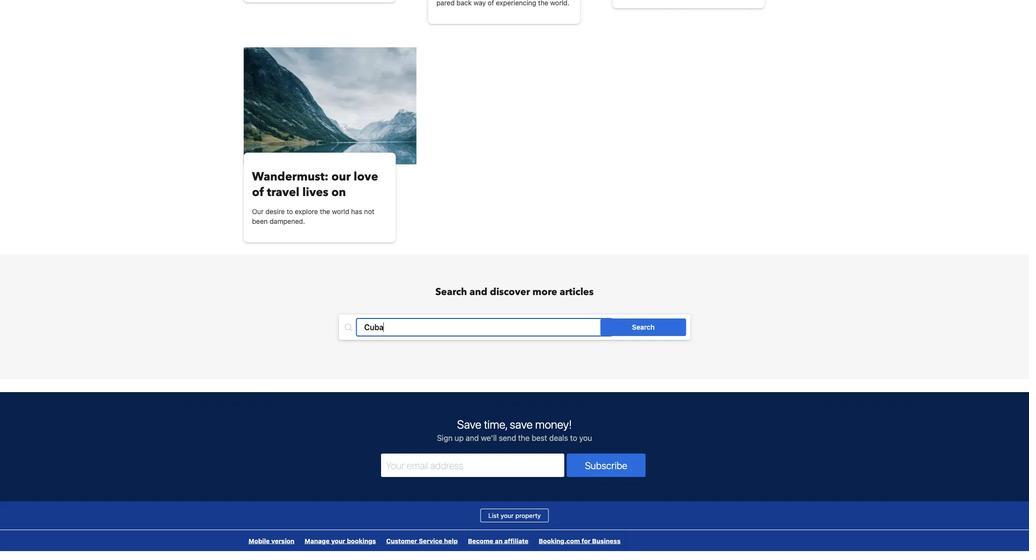 Task type: vqa. For each thing, say whether or not it's contained in the screenshot.
the dampened.
yes



Task type: describe. For each thing, give the bounding box(es) containing it.
discover
[[490, 285, 530, 299]]

list your property link
[[481, 509, 549, 523]]

we'll
[[481, 434, 497, 443]]

not
[[364, 208, 374, 216]]

has
[[351, 208, 362, 216]]

manage
[[305, 537, 330, 545]]

manage your bookings link
[[300, 530, 381, 551]]

0 vertical spatial and
[[470, 285, 487, 299]]

save time, save money! footer
[[0, 392, 1029, 555]]

search for search and discover more articles
[[435, 285, 467, 299]]

sign
[[437, 434, 453, 443]]

manage your bookings
[[305, 537, 376, 545]]

Try a destination, a category, etc text field
[[356, 319, 612, 336]]

dampened.
[[270, 217, 305, 225]]

time,
[[484, 418, 507, 431]]

list
[[488, 512, 499, 519]]

subscribe button
[[567, 454, 646, 477]]

lives
[[302, 184, 329, 200]]

deals
[[549, 434, 568, 443]]

our
[[252, 208, 264, 216]]

customer service help
[[386, 537, 458, 545]]

subscribe
[[585, 460, 627, 471]]

our desire to explore the world has not been dampened.
[[252, 208, 374, 225]]

explore
[[295, 208, 318, 216]]

articles
[[560, 285, 594, 299]]

wandermust: our love of travel lives on
[[252, 169, 378, 200]]

send
[[499, 434, 516, 443]]

version
[[271, 537, 294, 545]]

business
[[592, 537, 621, 545]]

Your email address email field
[[381, 454, 564, 477]]

save time, save money! sign up and we'll send the best deals to you
[[437, 418, 592, 443]]

and inside save time, save money! sign up and we'll send the best deals to you
[[466, 434, 479, 443]]

best
[[532, 434, 547, 443]]

navigation containing mobile version
[[244, 530, 626, 551]]

customer service help link
[[381, 530, 463, 551]]

travel
[[267, 184, 299, 200]]

booking.com for business link
[[534, 530, 626, 551]]

an
[[495, 537, 503, 545]]

affiliate
[[504, 537, 529, 545]]



Task type: locate. For each thing, give the bounding box(es) containing it.
on
[[331, 184, 346, 200]]

for
[[582, 537, 591, 545]]

search button
[[600, 319, 686, 336]]

0 vertical spatial the
[[320, 208, 330, 216]]

0 horizontal spatial the
[[320, 208, 330, 216]]

0 vertical spatial to
[[287, 208, 293, 216]]

0 horizontal spatial to
[[287, 208, 293, 216]]

1 horizontal spatial to
[[570, 434, 577, 443]]

up
[[455, 434, 464, 443]]

1 vertical spatial the
[[518, 434, 530, 443]]

save
[[510, 418, 533, 431]]

and left discover
[[470, 285, 487, 299]]

you
[[579, 434, 592, 443]]

the
[[320, 208, 330, 216], [518, 434, 530, 443]]

1 vertical spatial and
[[466, 434, 479, 443]]

search inside button
[[632, 323, 655, 331]]

1 horizontal spatial your
[[501, 512, 514, 519]]

1 horizontal spatial the
[[518, 434, 530, 443]]

help
[[444, 537, 458, 545]]

world
[[332, 208, 349, 216]]

property
[[515, 512, 541, 519]]

the inside our desire to explore the world has not been dampened.
[[320, 208, 330, 216]]

the left world
[[320, 208, 330, 216]]

list your property
[[488, 512, 541, 519]]

booking.com
[[539, 537, 580, 545]]

mobile version
[[249, 537, 294, 545]]

1 vertical spatial to
[[570, 434, 577, 443]]

the down save
[[518, 434, 530, 443]]

search and discover more articles
[[435, 285, 594, 299]]

search for search
[[632, 323, 655, 331]]

0 vertical spatial search
[[435, 285, 467, 299]]

1 vertical spatial search
[[632, 323, 655, 331]]

1 horizontal spatial search
[[632, 323, 655, 331]]

customer
[[386, 537, 417, 545]]

become
[[468, 537, 493, 545]]

been
[[252, 217, 268, 225]]

of
[[252, 184, 264, 200]]

navigation
[[244, 530, 626, 551], [248, 551, 782, 555]]

and
[[470, 285, 487, 299], [466, 434, 479, 443]]

0 vertical spatial your
[[501, 512, 514, 519]]

mobile version link
[[244, 530, 299, 551]]

become an affiliate
[[468, 537, 529, 545]]

more
[[533, 285, 557, 299]]

your right list
[[501, 512, 514, 519]]

and right up
[[466, 434, 479, 443]]

your
[[501, 512, 514, 519], [331, 537, 345, 545]]

love
[[354, 169, 378, 185]]

save
[[457, 418, 481, 431]]

our
[[332, 169, 351, 185]]

your inside list your property link
[[501, 512, 514, 519]]

service
[[419, 537, 443, 545]]

the inside save time, save money! sign up and we'll send the best deals to you
[[518, 434, 530, 443]]

to inside save time, save money! sign up and we'll send the best deals to you
[[570, 434, 577, 443]]

to left you
[[570, 434, 577, 443]]

desire
[[266, 208, 285, 216]]

wandermust: our love of travel lives on link
[[252, 169, 387, 200]]

wandermust:
[[252, 169, 329, 185]]

mobile
[[249, 537, 270, 545]]

bookings
[[347, 537, 376, 545]]

to up the dampened. at the top of the page
[[287, 208, 293, 216]]

0 horizontal spatial your
[[331, 537, 345, 545]]

booking.com for business
[[539, 537, 621, 545]]

1 vertical spatial your
[[331, 537, 345, 545]]

your right manage
[[331, 537, 345, 545]]

to inside our desire to explore the world has not been dampened.
[[287, 208, 293, 216]]

your inside manage your bookings link
[[331, 537, 345, 545]]

to
[[287, 208, 293, 216], [570, 434, 577, 443]]

money!
[[535, 418, 572, 431]]

search
[[435, 285, 467, 299], [632, 323, 655, 331]]

become an affiliate link
[[463, 530, 533, 551]]

your for list
[[501, 512, 514, 519]]

0 horizontal spatial search
[[435, 285, 467, 299]]

your for manage
[[331, 537, 345, 545]]



